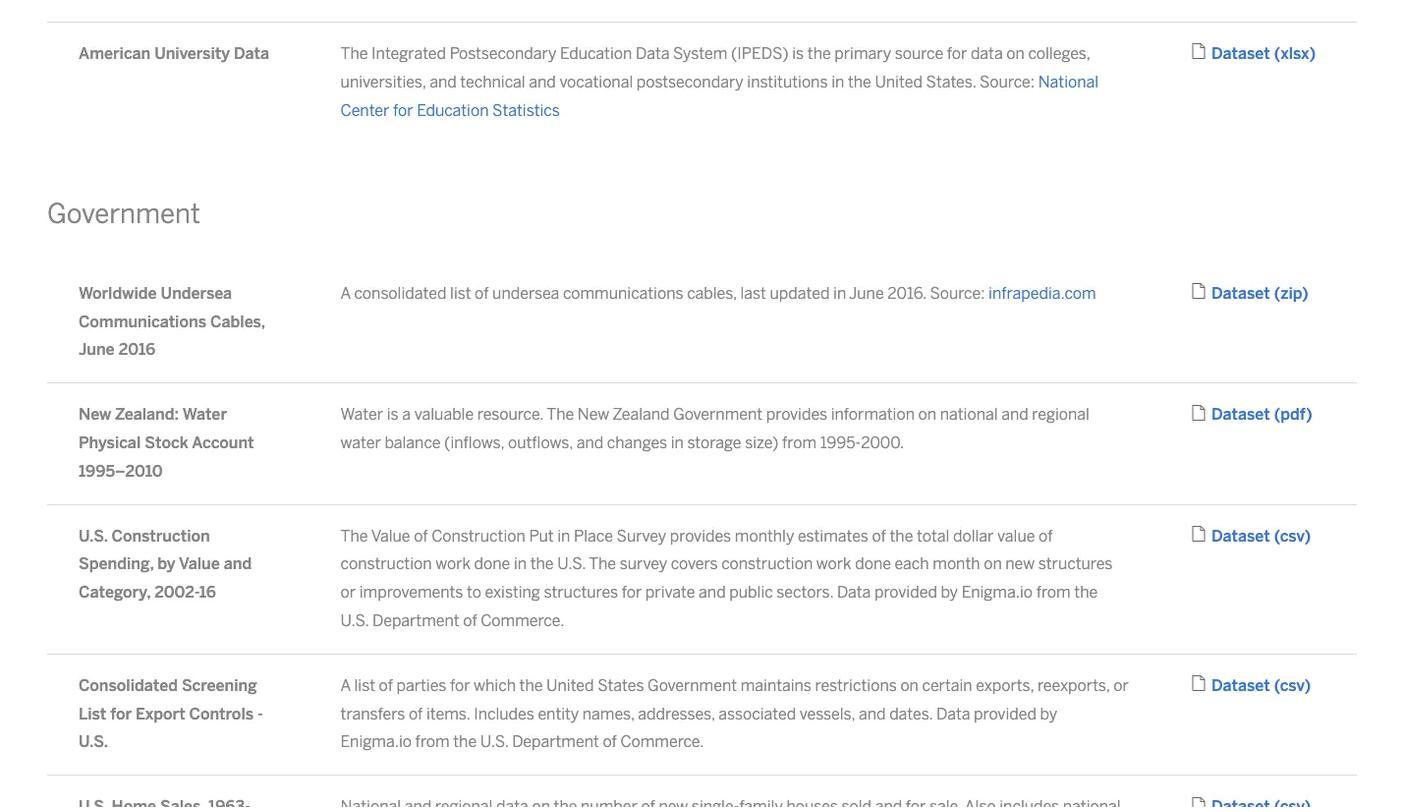 Task type: vqa. For each thing, say whether or not it's contained in the screenshot.
vocational
yes



Task type: locate. For each thing, give the bounding box(es) containing it.
5 dataset from the top
[[1212, 676, 1271, 695]]

worldwide undersea communications cables, june 2016
[[79, 284, 265, 359]]

states
[[598, 676, 644, 695]]

provided inside "a list of parties for which the united states government maintains restrictions on certain exports, reexports, or transfers of items. includes entity names, addresses, associated vessels, and dates. data provided by enigma.io from the u.s. department of commerce."
[[974, 704, 1037, 723]]

construction down monthly
[[722, 555, 813, 574]]

dataset ( zip )
[[1212, 284, 1309, 303]]

value up 16
[[179, 555, 220, 574]]

screening
[[182, 676, 257, 695]]

1 horizontal spatial provides
[[767, 405, 828, 424]]

source
[[895, 44, 944, 63]]

0 vertical spatial csv
[[1281, 527, 1305, 545]]

structures down 'place' at the bottom of page
[[544, 583, 618, 602]]

the
[[341, 44, 368, 63], [547, 405, 574, 424], [341, 527, 368, 545], [589, 555, 617, 574]]

0 vertical spatial provided
[[875, 583, 938, 602]]

each
[[895, 555, 930, 574]]

government inside water is a valuable resource. the new zealand government provides information on national and regional water balance (inflows, outflows, and changes in storage size) from 1995-2000.
[[674, 405, 763, 424]]

outflows,
[[508, 434, 573, 452]]

controls
[[189, 704, 254, 723]]

is inside water is a valuable resource. the new zealand government provides information on national and regional water balance (inflows, outflows, and changes in storage size) from 1995-2000.
[[387, 405, 399, 424]]

in inside water is a valuable resource. the new zealand government provides information on national and regional water balance (inflows, outflows, and changes in storage size) from 1995-2000.
[[671, 434, 684, 452]]

structures
[[1039, 555, 1113, 574], [544, 583, 618, 602]]

1 dataset ( csv ) from the top
[[1212, 527, 1312, 545]]

valuable
[[415, 405, 474, 424]]

reexports,
[[1038, 676, 1111, 695]]

1 vertical spatial united
[[547, 676, 594, 695]]

data down the certain
[[937, 704, 971, 723]]

in down primary
[[832, 73, 845, 91]]

dataset
[[1212, 44, 1271, 63], [1212, 284, 1271, 303], [1212, 405, 1271, 424], [1212, 527, 1271, 545], [1212, 676, 1271, 695]]

value inside the value of construction put in place survey provides monthly estimates of the total dollar value of construction work done in the u.s. the survey covers construction work done each month on new structures or improvements to existing structures for private and public sectors. data provided by enigma.io from the u.s. department of commerce.
[[371, 527, 411, 545]]

provided down each
[[875, 583, 938, 602]]

the up outflows,
[[547, 405, 574, 424]]

5 ( from the top
[[1275, 676, 1281, 695]]

united
[[875, 73, 923, 91], [547, 676, 594, 695]]

june inside 'worldwide undersea communications cables, june 2016'
[[79, 341, 115, 359]]

of left undersea
[[475, 284, 489, 303]]

united up entity
[[547, 676, 594, 695]]

center
[[341, 101, 390, 120]]

1 horizontal spatial construction
[[432, 527, 526, 545]]

1 vertical spatial is
[[387, 405, 399, 424]]

from right size)
[[783, 434, 817, 452]]

vessels,
[[800, 704, 856, 723]]

1 horizontal spatial june
[[850, 284, 885, 303]]

monthly
[[735, 527, 795, 545]]

a inside "a list of parties for which the united states government maintains restrictions on certain exports, reexports, or transfers of items. includes entity names, addresses, associated vessels, and dates. data provided by enigma.io from the u.s. department of commerce."
[[341, 676, 351, 695]]

is left a on the left of page
[[387, 405, 399, 424]]

1 horizontal spatial construction
[[722, 555, 813, 574]]

1 horizontal spatial done
[[856, 555, 892, 574]]

1 horizontal spatial structures
[[1039, 555, 1113, 574]]

commerce. down addresses,
[[621, 733, 704, 751]]

by inside "a list of parties for which the united states government maintains restrictions on certain exports, reexports, or transfers of items. includes entity names, addresses, associated vessels, and dates. data provided by enigma.io from the u.s. department of commerce."
[[1041, 704, 1058, 723]]

structures right new
[[1039, 555, 1113, 574]]

on
[[1007, 44, 1025, 63], [919, 405, 937, 424], [984, 555, 1003, 574], [901, 676, 919, 695]]

3 ( from the top
[[1275, 405, 1281, 424]]

0 horizontal spatial is
[[387, 405, 399, 424]]

by up the 2002-
[[158, 555, 175, 574]]

1 vertical spatial list
[[354, 676, 376, 695]]

on up dates.
[[901, 676, 919, 695]]

0 vertical spatial government
[[47, 198, 201, 230]]

list inside "a list of parties for which the united states government maintains restrictions on certain exports, reexports, or transfers of items. includes entity names, addresses, associated vessels, and dates. data provided by enigma.io from the u.s. department of commerce."
[[354, 676, 376, 695]]

and
[[430, 73, 457, 91], [529, 73, 556, 91], [1002, 405, 1029, 424], [577, 434, 604, 452], [224, 555, 252, 574], [699, 583, 726, 602], [859, 704, 886, 723]]

csv
[[1281, 527, 1305, 545], [1281, 676, 1305, 695]]

the down 'place' at the bottom of page
[[589, 555, 617, 574]]

0 vertical spatial june
[[850, 284, 885, 303]]

june
[[850, 284, 885, 303], [79, 341, 115, 359]]

16
[[199, 583, 216, 602]]

or left improvements
[[341, 583, 356, 602]]

1 new from the left
[[79, 405, 111, 424]]

0 horizontal spatial provides
[[670, 527, 732, 545]]

enigma.io down transfers
[[341, 733, 412, 751]]

place
[[574, 527, 613, 545]]

0 vertical spatial dataset ( csv )
[[1212, 527, 1312, 545]]

2 horizontal spatial from
[[1037, 583, 1071, 602]]

done left each
[[856, 555, 892, 574]]

department down entity
[[512, 733, 600, 751]]

sectors.
[[777, 583, 834, 602]]

value up improvements
[[371, 527, 411, 545]]

water
[[183, 405, 227, 424], [341, 405, 384, 424]]

united inside 'the integrated postsecondary education data system (ipeds) is the primary source for data on colleges, universities, and technical and vocational postsecondary institutions in the united states. source:'
[[875, 73, 923, 91]]

0 horizontal spatial enigma.io
[[341, 733, 412, 751]]

to
[[467, 583, 482, 602]]

for right list
[[110, 704, 132, 723]]

the up institutions
[[808, 44, 831, 63]]

)
[[1310, 44, 1317, 63], [1303, 284, 1309, 303], [1307, 405, 1313, 424], [1305, 527, 1312, 545], [1305, 676, 1312, 695]]

u.s. down list
[[79, 733, 108, 751]]

water inside water is a valuable resource. the new zealand government provides information on national and regional water balance (inflows, outflows, and changes in storage size) from 1995-2000.
[[341, 405, 384, 424]]

department down improvements
[[373, 611, 460, 630]]

dataset ( csv )
[[1212, 527, 1312, 545], [1212, 676, 1312, 695]]

on left national
[[919, 405, 937, 424]]

1 horizontal spatial is
[[793, 44, 804, 63]]

work
[[436, 555, 471, 574], [817, 555, 852, 574]]

1 horizontal spatial water
[[341, 405, 384, 424]]

0 horizontal spatial june
[[79, 341, 115, 359]]

by
[[158, 555, 175, 574], [941, 583, 959, 602], [1041, 704, 1058, 723]]

0 horizontal spatial by
[[158, 555, 175, 574]]

united down source at the top of page
[[875, 73, 923, 91]]

provides inside the value of construction put in place survey provides monthly estimates of the total dollar value of construction work done in the u.s. the survey covers construction work done each month on new structures or improvements to existing structures for private and public sectors. data provided by enigma.io from the u.s. department of commerce.
[[670, 527, 732, 545]]

the
[[808, 44, 831, 63], [848, 73, 872, 91], [890, 527, 914, 545], [531, 555, 554, 574], [1075, 583, 1098, 602], [520, 676, 543, 695], [453, 733, 477, 751]]

xlsx
[[1281, 44, 1310, 63]]

provided
[[875, 583, 938, 602], [974, 704, 1037, 723]]

2 csv from the top
[[1281, 676, 1305, 695]]

2 vertical spatial from
[[415, 733, 450, 751]]

the up universities,
[[341, 44, 368, 63]]

0 vertical spatial from
[[783, 434, 817, 452]]

last
[[741, 284, 767, 303]]

dataset ( xlsx )
[[1212, 44, 1317, 63]]

enigma.io
[[962, 583, 1033, 602], [341, 733, 412, 751]]

0 vertical spatial education
[[560, 44, 633, 63]]

education for data
[[560, 44, 633, 63]]

provided inside the value of construction put in place survey provides monthly estimates of the total dollar value of construction work done in the u.s. the survey covers construction work done each month on new structures or improvements to existing structures for private and public sectors. data provided by enigma.io from the u.s. department of commerce.
[[875, 583, 938, 602]]

-
[[258, 704, 263, 723]]

resource.
[[478, 405, 544, 424]]

1 vertical spatial dataset ( csv )
[[1212, 676, 1312, 695]]

category,
[[79, 583, 151, 602]]

1 vertical spatial structures
[[544, 583, 618, 602]]

universities,
[[341, 73, 426, 91]]

on inside the value of construction put in place survey provides monthly estimates of the total dollar value of construction work done in the u.s. the survey covers construction work done each month on new structures or improvements to existing structures for private and public sectors. data provided by enigma.io from the u.s. department of commerce.
[[984, 555, 1003, 574]]

1 horizontal spatial new
[[578, 405, 610, 424]]

on right data
[[1007, 44, 1025, 63]]

1 vertical spatial or
[[1114, 676, 1129, 695]]

( for a list of parties for which the united states government maintains restrictions on certain exports, reexports, or transfers of items. includes entity names, addresses, associated vessels, and dates. data provided by enigma.io from the u.s. department of commerce.
[[1275, 676, 1281, 695]]

1 horizontal spatial value
[[371, 527, 411, 545]]

1 horizontal spatial enigma.io
[[962, 583, 1033, 602]]

from up "reexports,"
[[1037, 583, 1071, 602]]

education
[[560, 44, 633, 63], [417, 101, 489, 120]]

2 a from the top
[[341, 676, 351, 695]]

data right sectors.
[[838, 583, 871, 602]]

1 horizontal spatial work
[[817, 555, 852, 574]]

1 dataset from the top
[[1212, 44, 1271, 63]]

american
[[79, 44, 151, 63]]

1 vertical spatial provided
[[974, 704, 1037, 723]]

institutions
[[747, 73, 828, 91]]

2 work from the left
[[817, 555, 852, 574]]

water up 'water'
[[341, 405, 384, 424]]

june left 2016.
[[850, 284, 885, 303]]

1 vertical spatial government
[[674, 405, 763, 424]]

the value of construction put in place survey provides monthly estimates of the total dollar value of construction work done in the u.s. the survey covers construction work done each month on new structures or improvements to existing structures for private and public sectors. data provided by enigma.io from the u.s. department of commerce.
[[341, 527, 1113, 630]]

commerce. down existing
[[481, 611, 565, 630]]

in right updated
[[834, 284, 847, 303]]

enigma.io down new
[[962, 583, 1033, 602]]

on inside 'the integrated postsecondary education data system (ipeds) is the primary source for data on colleges, universities, and technical and vocational postsecondary institutions in the united states. source:'
[[1007, 44, 1025, 63]]

vocational
[[560, 73, 633, 91]]

work up to
[[436, 555, 471, 574]]

2 vertical spatial by
[[1041, 704, 1058, 723]]

a for a consolidated list of undersea communications cables, last updated in june 2016. source: infrapedia.com
[[341, 284, 351, 303]]

the inside 'the integrated postsecondary education data system (ipeds) is the primary source for data on colleges, universities, and technical and vocational postsecondary institutions in the united states. source:'
[[341, 44, 368, 63]]

includes
[[474, 704, 535, 723]]

by down month
[[941, 583, 959, 602]]

1 vertical spatial csv
[[1281, 676, 1305, 695]]

value
[[371, 527, 411, 545], [179, 555, 220, 574]]

is inside 'the integrated postsecondary education data system (ipeds) is the primary source for data on colleges, universities, and technical and vocational postsecondary institutions in the united states. source:'
[[793, 44, 804, 63]]

cables,
[[687, 284, 737, 303]]

provides up size)
[[767, 405, 828, 424]]

survey
[[617, 527, 667, 545]]

1 horizontal spatial provided
[[974, 704, 1037, 723]]

0 vertical spatial a
[[341, 284, 351, 303]]

1 horizontal spatial commerce.
[[621, 733, 704, 751]]

the up "reexports,"
[[1075, 583, 1098, 602]]

for up states.
[[948, 44, 968, 63]]

list up transfers
[[354, 676, 376, 695]]

education inside the 'national center for education statistics'
[[417, 101, 489, 120]]

1 construction from the left
[[112, 527, 210, 545]]

on inside "a list of parties for which the united states government maintains restrictions on certain exports, reexports, or transfers of items. includes entity names, addresses, associated vessels, and dates. data provided by enigma.io from the u.s. department of commerce."
[[901, 676, 919, 695]]

0 horizontal spatial provided
[[875, 583, 938, 602]]

2 vertical spatial government
[[648, 676, 737, 695]]

0 horizontal spatial work
[[436, 555, 471, 574]]

work down estimates
[[817, 555, 852, 574]]

( for water is a valuable resource. the new zealand government provides information on national and regional water balance (inflows, outflows, and changes in storage size) from 1995-2000.
[[1275, 405, 1281, 424]]

u.s. construction spending, by value and category, 2002-16
[[79, 527, 252, 602]]

1 vertical spatial commerce.
[[621, 733, 704, 751]]

(ipeds)
[[731, 44, 789, 63]]

education inside 'the integrated postsecondary education data system (ipeds) is the primary source for data on colleges, universities, and technical and vocational postsecondary institutions in the united states. source:'
[[560, 44, 633, 63]]

in
[[832, 73, 845, 91], [834, 284, 847, 303], [671, 434, 684, 452], [558, 527, 571, 545], [514, 555, 527, 574]]

or right "reexports,"
[[1114, 676, 1129, 695]]

1 horizontal spatial by
[[941, 583, 959, 602]]

dataset for a list of parties for which the united states government maintains restrictions on certain exports, reexports, or transfers of items. includes entity names, addresses, associated vessels, and dates. data provided by enigma.io from the u.s. department of commerce.
[[1212, 676, 1271, 695]]

2 dataset ( csv ) from the top
[[1212, 676, 1312, 695]]

1 horizontal spatial from
[[783, 434, 817, 452]]

size)
[[745, 434, 779, 452]]

0 vertical spatial is
[[793, 44, 804, 63]]

0 horizontal spatial department
[[373, 611, 460, 630]]

u.s.
[[79, 527, 108, 545], [558, 555, 586, 574], [341, 611, 369, 630], [79, 733, 108, 751], [481, 733, 509, 751]]

1 done from the left
[[474, 555, 511, 574]]

0 vertical spatial commerce.
[[481, 611, 565, 630]]

1 horizontal spatial education
[[560, 44, 633, 63]]

1 ( from the top
[[1275, 44, 1281, 63]]

new up physical
[[79, 405, 111, 424]]

a list of parties for which the united states government maintains restrictions on certain exports, reexports, or transfers of items. includes entity names, addresses, associated vessels, and dates. data provided by enigma.io from the u.s. department of commerce.
[[341, 676, 1129, 751]]

1 vertical spatial by
[[941, 583, 959, 602]]

1 vertical spatial source:
[[931, 284, 986, 303]]

0 horizontal spatial or
[[341, 583, 356, 602]]

data
[[234, 44, 269, 63], [636, 44, 670, 63], [838, 583, 871, 602], [937, 704, 971, 723]]

items.
[[427, 704, 471, 723]]

0 horizontal spatial construction
[[341, 555, 432, 574]]

the up each
[[890, 527, 914, 545]]

1 horizontal spatial united
[[875, 73, 923, 91]]

for inside consolidated screening list for export controls - u.s.
[[110, 704, 132, 723]]

csv for a list of parties for which the united states government maintains restrictions on certain exports, reexports, or transfers of items. includes entity names, addresses, associated vessels, and dates. data provided by enigma.io from the u.s. department of commerce.
[[1281, 676, 1305, 695]]

commerce. inside the value of construction put in place survey provides monthly estimates of the total dollar value of construction work done in the u.s. the survey covers construction work done each month on new structures or improvements to existing structures for private and public sectors. data provided by enigma.io from the u.s. department of commerce.
[[481, 611, 565, 630]]

0 horizontal spatial united
[[547, 676, 594, 695]]

0 horizontal spatial value
[[179, 555, 220, 574]]

certain
[[923, 676, 973, 695]]

1995–2010
[[79, 462, 163, 481]]

0 horizontal spatial construction
[[112, 527, 210, 545]]

0 vertical spatial united
[[875, 73, 923, 91]]

government up storage
[[674, 405, 763, 424]]

) for a list of parties for which the united states government maintains restrictions on certain exports, reexports, or transfers of items. includes entity names, addresses, associated vessels, and dates. data provided by enigma.io from the u.s. department of commerce.
[[1305, 676, 1312, 695]]

0 vertical spatial department
[[373, 611, 460, 630]]

june left 2016
[[79, 341, 115, 359]]

1 vertical spatial education
[[417, 101, 489, 120]]

provides up covers
[[670, 527, 732, 545]]

new
[[79, 405, 111, 424], [578, 405, 610, 424]]

by inside u.s. construction spending, by value and category, 2002-16
[[158, 555, 175, 574]]

source: right 2016.
[[931, 284, 986, 303]]

national center for education statistics
[[341, 73, 1099, 120]]

from down the items.
[[415, 733, 450, 751]]

0 vertical spatial value
[[371, 527, 411, 545]]

worldwide
[[79, 284, 157, 303]]

0 horizontal spatial education
[[417, 101, 489, 120]]

0 horizontal spatial list
[[354, 676, 376, 695]]

2 ( from the top
[[1275, 284, 1281, 303]]

4 ( from the top
[[1275, 527, 1281, 545]]

provides
[[767, 405, 828, 424], [670, 527, 732, 545]]

1 vertical spatial value
[[179, 555, 220, 574]]

the integrated postsecondary education data system (ipeds) is the primary source for data on colleges, universities, and technical and vocational postsecondary institutions in the united states. source:
[[341, 44, 1091, 91]]

new left the zealand
[[578, 405, 610, 424]]

1 vertical spatial enigma.io
[[341, 733, 412, 751]]

on left new
[[984, 555, 1003, 574]]

done up to
[[474, 555, 511, 574]]

1 vertical spatial from
[[1037, 583, 1071, 602]]

dataset ( csv ) for a list of parties for which the united states government maintains restrictions on certain exports, reexports, or transfers of items. includes entity names, addresses, associated vessels, and dates. data provided by enigma.io from the u.s. department of commerce.
[[1212, 676, 1312, 695]]

0 horizontal spatial from
[[415, 733, 450, 751]]

1 vertical spatial june
[[79, 341, 115, 359]]

construction up to
[[432, 527, 526, 545]]

0 horizontal spatial done
[[474, 555, 511, 574]]

is up institutions
[[793, 44, 804, 63]]

1 water from the left
[[183, 405, 227, 424]]

for down "survey"
[[622, 583, 642, 602]]

updated
[[770, 284, 830, 303]]

entity
[[538, 704, 579, 723]]

0 vertical spatial by
[[158, 555, 175, 574]]

government inside "a list of parties for which the united states government maintains restrictions on certain exports, reexports, or transfers of items. includes entity names, addresses, associated vessels, and dates. data provided by enigma.io from the u.s. department of commerce."
[[648, 676, 737, 695]]

of down parties at the left bottom of page
[[409, 704, 423, 723]]

1 horizontal spatial or
[[1114, 676, 1129, 695]]

enigma.io inside "a list of parties for which the united states government maintains restrictions on certain exports, reexports, or transfers of items. includes entity names, addresses, associated vessels, and dates. data provided by enigma.io from the u.s. department of commerce."
[[341, 733, 412, 751]]

education down technical
[[417, 101, 489, 120]]

u.s. down improvements
[[341, 611, 369, 630]]

2 water from the left
[[341, 405, 384, 424]]

0 vertical spatial enigma.io
[[962, 583, 1033, 602]]

1 vertical spatial provides
[[670, 527, 732, 545]]

water up "account"
[[183, 405, 227, 424]]

0 horizontal spatial new
[[79, 405, 111, 424]]

1 a from the top
[[341, 284, 351, 303]]

u.s. down 'place' at the bottom of page
[[558, 555, 586, 574]]

u.s. down includes
[[481, 733, 509, 751]]

by down "reexports,"
[[1041, 704, 1058, 723]]

provided down exports,
[[974, 704, 1037, 723]]

done
[[474, 555, 511, 574], [856, 555, 892, 574]]

construction inside u.s. construction spending, by value and category, 2002-16
[[112, 527, 210, 545]]

dataset ( pdf )
[[1212, 405, 1313, 424]]

a up transfers
[[341, 676, 351, 695]]

data up 'postsecondary'
[[636, 44, 670, 63]]

0 vertical spatial source:
[[980, 73, 1035, 91]]

consolidated
[[354, 284, 447, 303]]

in left storage
[[671, 434, 684, 452]]

0 horizontal spatial commerce.
[[481, 611, 565, 630]]

for up the items.
[[450, 676, 470, 695]]

or inside "a list of parties for which the united states government maintains restrictions on certain exports, reexports, or transfers of items. includes entity names, addresses, associated vessels, and dates. data provided by enigma.io from the u.s. department of commerce."
[[1114, 676, 1129, 695]]

1 csv from the top
[[1281, 527, 1305, 545]]

government up addresses,
[[648, 676, 737, 695]]

2000.
[[861, 434, 905, 452]]

government up the worldwide
[[47, 198, 201, 230]]

1 vertical spatial department
[[512, 733, 600, 751]]

construction up spending,
[[112, 527, 210, 545]]

1 vertical spatial a
[[341, 676, 351, 695]]

department inside "a list of parties for which the united states government maintains restrictions on certain exports, reexports, or transfers of items. includes entity names, addresses, associated vessels, and dates. data provided by enigma.io from the u.s. department of commerce."
[[512, 733, 600, 751]]

national
[[941, 405, 998, 424]]

3 dataset from the top
[[1212, 405, 1271, 424]]

0 vertical spatial list
[[450, 284, 471, 303]]

water
[[341, 434, 381, 452]]

source: down data
[[980, 73, 1035, 91]]

a
[[402, 405, 411, 424]]

2 construction from the left
[[432, 527, 526, 545]]

value inside u.s. construction spending, by value and category, 2002-16
[[179, 555, 220, 574]]

2 horizontal spatial by
[[1041, 704, 1058, 723]]

consolidated
[[79, 676, 178, 695]]

construction up improvements
[[341, 555, 432, 574]]

source:
[[980, 73, 1035, 91], [931, 284, 986, 303]]

list
[[450, 284, 471, 303], [354, 676, 376, 695]]

u.s. up spending,
[[79, 527, 108, 545]]

0 vertical spatial provides
[[767, 405, 828, 424]]

list right consolidated
[[450, 284, 471, 303]]

0 vertical spatial or
[[341, 583, 356, 602]]

or
[[341, 583, 356, 602], [1114, 676, 1129, 695]]

1 horizontal spatial department
[[512, 733, 600, 751]]

for down universities,
[[393, 101, 413, 120]]

total
[[917, 527, 950, 545]]

) for the integrated postsecondary education data system (ipeds) is the primary source for data on colleges, universities, and technical and vocational postsecondary institutions in the united states. source:
[[1310, 44, 1317, 63]]

education up vocational
[[560, 44, 633, 63]]

2 new from the left
[[578, 405, 610, 424]]

0 horizontal spatial water
[[183, 405, 227, 424]]

a left consolidated
[[341, 284, 351, 303]]

or inside the value of construction put in place survey provides monthly estimates of the total dollar value of construction work done in the u.s. the survey covers construction work done each month on new structures or improvements to existing structures for private and public sectors. data provided by enigma.io from the u.s. department of commerce.
[[341, 583, 356, 602]]

4 dataset from the top
[[1212, 527, 1271, 545]]



Task type: describe. For each thing, give the bounding box(es) containing it.
exports,
[[976, 676, 1035, 695]]

integrated
[[372, 44, 446, 63]]

water inside new zealand: water physical stock account 1995–2010
[[183, 405, 227, 424]]

regional
[[1033, 405, 1090, 424]]

infrapedia.com
[[989, 284, 1097, 303]]

2 done from the left
[[856, 555, 892, 574]]

from inside "a list of parties for which the united states government maintains restrictions on certain exports, reexports, or transfers of items. includes entity names, addresses, associated vessels, and dates. data provided by enigma.io from the u.s. department of commerce."
[[415, 733, 450, 751]]

statistics
[[493, 101, 560, 120]]

colleges,
[[1029, 44, 1091, 63]]

source: inside 'the integrated postsecondary education data system (ipeds) is the primary source for data on colleges, universities, and technical and vocational postsecondary institutions in the united states. source:'
[[980, 73, 1035, 91]]

data
[[971, 44, 1003, 63]]

communications
[[563, 284, 684, 303]]

data inside the value of construction put in place survey provides monthly estimates of the total dollar value of construction work done in the u.s. the survey covers construction work done each month on new structures or improvements to existing structures for private and public sectors. data provided by enigma.io from the u.s. department of commerce.
[[838, 583, 871, 602]]

u.s. inside consolidated screening list for export controls - u.s.
[[79, 733, 108, 751]]

water is a valuable resource. the new zealand government provides information on national and regional water balance (inflows, outflows, and changes in storage size) from 1995-2000.
[[341, 405, 1090, 452]]

states.
[[927, 73, 977, 91]]

commerce. inside "a list of parties for which the united states government maintains restrictions on certain exports, reexports, or transfers of items. includes entity names, addresses, associated vessels, and dates. data provided by enigma.io from the u.s. department of commerce."
[[621, 733, 704, 751]]

balance
[[385, 434, 441, 452]]

which
[[474, 676, 516, 695]]

for inside the value of construction put in place survey provides monthly estimates of the total dollar value of construction work done in the u.s. the survey covers construction work done each month on new structures or improvements to existing structures for private and public sectors. data provided by enigma.io from the u.s. department of commerce.
[[622, 583, 642, 602]]

technical
[[460, 73, 526, 91]]

0 vertical spatial structures
[[1039, 555, 1113, 574]]

enigma.io inside the value of construction put in place survey provides monthly estimates of the total dollar value of construction work done in the u.s. the survey covers construction work done each month on new structures or improvements to existing structures for private and public sectors. data provided by enigma.io from the u.s. department of commerce.
[[962, 583, 1033, 602]]

dataset for water is a valuable resource. the new zealand government provides information on national and regional water balance (inflows, outflows, and changes in storage size) from 1995-2000.
[[1212, 405, 1271, 424]]

spending,
[[79, 555, 154, 574]]

2 construction from the left
[[722, 555, 813, 574]]

new inside new zealand: water physical stock account 1995–2010
[[79, 405, 111, 424]]

survey
[[620, 555, 668, 574]]

changes
[[607, 434, 668, 452]]

pdf
[[1281, 405, 1307, 424]]

2016
[[119, 341, 156, 359]]

of up improvements
[[414, 527, 428, 545]]

of right value
[[1039, 527, 1053, 545]]

in up existing
[[514, 555, 527, 574]]

csv for the value of construction put in place survey provides monthly estimates of the total dollar value of construction work done in the u.s. the survey covers construction work done each month on new structures or improvements to existing structures for private and public sectors. data provided by enigma.io from the u.s. department of commerce.
[[1281, 527, 1305, 545]]

1995-
[[821, 434, 861, 452]]

and inside the value of construction put in place survey provides monthly estimates of the total dollar value of construction work done in the u.s. the survey covers construction work done each month on new structures or improvements to existing structures for private and public sectors. data provided by enigma.io from the u.s. department of commerce.
[[699, 583, 726, 602]]

of down to
[[463, 611, 477, 630]]

of up transfers
[[379, 676, 393, 695]]

consolidated screening list for export controls - u.s.
[[79, 676, 263, 751]]

private
[[646, 583, 696, 602]]

system
[[673, 44, 728, 63]]

month
[[933, 555, 981, 574]]

list
[[79, 704, 106, 723]]

the down the put
[[531, 555, 554, 574]]

data inside 'the integrated postsecondary education data system (ipeds) is the primary source for data on colleges, universities, and technical and vocational postsecondary institutions in the united states. source:'
[[636, 44, 670, 63]]

united inside "a list of parties for which the united states government maintains restrictions on certain exports, reexports, or transfers of items. includes entity names, addresses, associated vessels, and dates. data provided by enigma.io from the u.s. department of commerce."
[[547, 676, 594, 695]]

information
[[831, 405, 915, 424]]

1 work from the left
[[436, 555, 471, 574]]

a consolidated list of undersea communications cables, last updated in june 2016. source: infrapedia.com
[[341, 284, 1097, 303]]

on inside water is a valuable resource. the new zealand government provides information on national and regional water balance (inflows, outflows, and changes in storage size) from 1995-2000.
[[919, 405, 937, 424]]

physical
[[79, 434, 141, 452]]

cables,
[[210, 312, 265, 331]]

the up improvements
[[341, 527, 368, 545]]

by inside the value of construction put in place survey provides monthly estimates of the total dollar value of construction work done in the u.s. the survey covers construction work done each month on new structures or improvements to existing structures for private and public sectors. data provided by enigma.io from the u.s. department of commerce.
[[941, 583, 959, 602]]

undersea
[[161, 284, 232, 303]]

the inside water is a valuable resource. the new zealand government provides information on national and regional water balance (inflows, outflows, and changes in storage size) from 1995-2000.
[[547, 405, 574, 424]]

from inside the value of construction put in place survey provides monthly estimates of the total dollar value of construction work done in the u.s. the survey covers construction work done each month on new structures or improvements to existing structures for private and public sectors. data provided by enigma.io from the u.s. department of commerce.
[[1037, 583, 1071, 602]]

provides inside water is a valuable resource. the new zealand government provides information on national and regional water balance (inflows, outflows, and changes in storage size) from 1995-2000.
[[767, 405, 828, 424]]

the down primary
[[848, 73, 872, 91]]

university
[[155, 44, 230, 63]]

of down the names, at bottom left
[[603, 733, 617, 751]]

( for the integrated postsecondary education data system (ipeds) is the primary source for data on colleges, universities, and technical and vocational postsecondary institutions in the united states. source:
[[1275, 44, 1281, 63]]

dataset for the integrated postsecondary education data system (ipeds) is the primary source for data on colleges, universities, and technical and vocational postsecondary institutions in the united states. source:
[[1212, 44, 1271, 63]]

new zealand: water physical stock account 1995–2010
[[79, 405, 254, 481]]

put
[[529, 527, 554, 545]]

2 dataset from the top
[[1212, 284, 1271, 303]]

communications
[[79, 312, 206, 331]]

education for statistics
[[417, 101, 489, 120]]

data right university
[[234, 44, 269, 63]]

covers
[[671, 555, 718, 574]]

for inside the 'national center for education statistics'
[[393, 101, 413, 120]]

value
[[998, 527, 1036, 545]]

postsecondary
[[637, 73, 744, 91]]

department inside the value of construction put in place survey provides monthly estimates of the total dollar value of construction work done in the u.s. the survey covers construction work done each month on new structures or improvements to existing structures for private and public sectors. data provided by enigma.io from the u.s. department of commerce.
[[373, 611, 460, 630]]

estimates
[[798, 527, 869, 545]]

) for water is a valuable resource. the new zealand government provides information on national and regional water balance (inflows, outflows, and changes in storage size) from 1995-2000.
[[1307, 405, 1313, 424]]

) for the value of construction put in place survey provides monthly estimates of the total dollar value of construction work done in the u.s. the survey covers construction work done each month on new structures or improvements to existing structures for private and public sectors. data provided by enigma.io from the u.s. department of commerce.
[[1305, 527, 1312, 545]]

and inside "a list of parties for which the united states government maintains restrictions on certain exports, reexports, or transfers of items. includes entity names, addresses, associated vessels, and dates. data provided by enigma.io from the u.s. department of commerce."
[[859, 704, 886, 723]]

public
[[730, 583, 773, 602]]

addresses,
[[638, 704, 715, 723]]

of right estimates
[[873, 527, 887, 545]]

the right which
[[520, 676, 543, 695]]

export
[[136, 704, 185, 723]]

u.s. inside "a list of parties for which the united states government maintains restrictions on certain exports, reexports, or transfers of items. includes entity names, addresses, associated vessels, and dates. data provided by enigma.io from the u.s. department of commerce."
[[481, 733, 509, 751]]

stock
[[145, 434, 188, 452]]

american university data
[[79, 44, 269, 63]]

dates.
[[890, 704, 933, 723]]

(inflows,
[[444, 434, 505, 452]]

and inside u.s. construction spending, by value and category, 2002-16
[[224, 555, 252, 574]]

data inside "a list of parties for which the united states government maintains restrictions on certain exports, reexports, or transfers of items. includes entity names, addresses, associated vessels, and dates. data provided by enigma.io from the u.s. department of commerce."
[[937, 704, 971, 723]]

in right the put
[[558, 527, 571, 545]]

for inside "a list of parties for which the united states government maintains restrictions on certain exports, reexports, or transfers of items. includes entity names, addresses, associated vessels, and dates. data provided by enigma.io from the u.s. department of commerce."
[[450, 676, 470, 695]]

in inside 'the integrated postsecondary education data system (ipeds) is the primary source for data on colleges, universities, and technical and vocational postsecondary institutions in the united states. source:'
[[832, 73, 845, 91]]

postsecondary
[[450, 44, 557, 63]]

improvements
[[360, 583, 463, 602]]

primary
[[835, 44, 892, 63]]

the down the items.
[[453, 733, 477, 751]]

from inside water is a valuable resource. the new zealand government provides information on national and regional water balance (inflows, outflows, and changes in storage size) from 1995-2000.
[[783, 434, 817, 452]]

dataset for the value of construction put in place survey provides monthly estimates of the total dollar value of construction work done in the u.s. the survey covers construction work done each month on new structures or improvements to existing structures for private and public sectors. data provided by enigma.io from the u.s. department of commerce.
[[1212, 527, 1271, 545]]

infrapedia.com link
[[989, 284, 1097, 303]]

( for the value of construction put in place survey provides monthly estimates of the total dollar value of construction work done in the u.s. the survey covers construction work done each month on new structures or improvements to existing structures for private and public sectors. data provided by enigma.io from the u.s. department of commerce.
[[1275, 527, 1281, 545]]

storage
[[688, 434, 742, 452]]

zip
[[1281, 284, 1303, 303]]

1 construction from the left
[[341, 555, 432, 574]]

u.s. inside u.s. construction spending, by value and category, 2002-16
[[79, 527, 108, 545]]

account
[[192, 434, 254, 452]]

zealand
[[613, 405, 670, 424]]

maintains
[[741, 676, 812, 695]]

a for a list of parties for which the united states government maintains restrictions on certain exports, reexports, or transfers of items. includes entity names, addresses, associated vessels, and dates. data provided by enigma.io from the u.s. department of commerce.
[[341, 676, 351, 695]]

names,
[[583, 704, 635, 723]]

2016.
[[888, 284, 927, 303]]

2002-
[[155, 583, 199, 602]]

for inside 'the integrated postsecondary education data system (ipeds) is the primary source for data on colleges, universities, and technical and vocational postsecondary institutions in the united states. source:'
[[948, 44, 968, 63]]

1 horizontal spatial list
[[450, 284, 471, 303]]

dollar
[[954, 527, 994, 545]]

0 horizontal spatial structures
[[544, 583, 618, 602]]

parties
[[397, 676, 447, 695]]

new inside water is a valuable resource. the new zealand government provides information on national and regional water balance (inflows, outflows, and changes in storage size) from 1995-2000.
[[578, 405, 610, 424]]

construction inside the value of construction put in place survey provides monthly estimates of the total dollar value of construction work done in the u.s. the survey covers construction work done each month on new structures or improvements to existing structures for private and public sectors. data provided by enigma.io from the u.s. department of commerce.
[[432, 527, 526, 545]]

transfers
[[341, 704, 405, 723]]

dataset ( csv ) for the value of construction put in place survey provides monthly estimates of the total dollar value of construction work done in the u.s. the survey covers construction work done each month on new structures or improvements to existing structures for private and public sectors. data provided by enigma.io from the u.s. department of commerce.
[[1212, 527, 1312, 545]]



